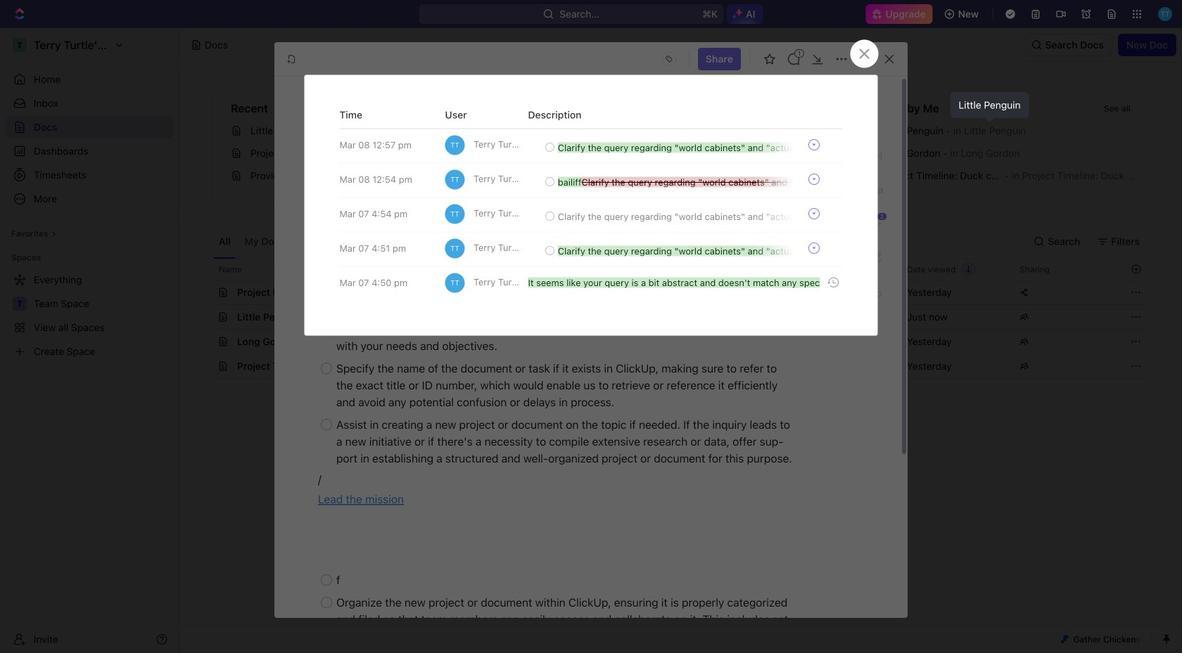 Task type: locate. For each thing, give the bounding box(es) containing it.
1 row from the top
[[213, 258, 1148, 281]]

1 vertical spatial cell
[[786, 330, 899, 354]]

drumstick bite image
[[1061, 636, 1069, 644]]

tab list
[[213, 225, 562, 258]]

cell
[[786, 305, 899, 329], [786, 330, 899, 354]]

tree
[[6, 269, 173, 363]]

table
[[213, 258, 1148, 379]]

row
[[213, 258, 1148, 281], [213, 280, 1148, 305], [213, 305, 1148, 330], [213, 329, 1148, 355], [213, 354, 1148, 379]]

0 vertical spatial cell
[[786, 305, 899, 329]]



Task type: describe. For each thing, give the bounding box(es) containing it.
2 row from the top
[[213, 280, 1148, 305]]

tree inside sidebar navigation
[[6, 269, 173, 363]]

5 row from the top
[[213, 354, 1148, 379]]

1 cell from the top
[[786, 305, 899, 329]]

3 row from the top
[[213, 305, 1148, 330]]

4 row from the top
[[213, 329, 1148, 355]]

2 cell from the top
[[786, 330, 899, 354]]

sidebar navigation
[[0, 28, 179, 654]]



Task type: vqa. For each thing, say whether or not it's contained in the screenshot.
the 'Sidebar' navigation
yes



